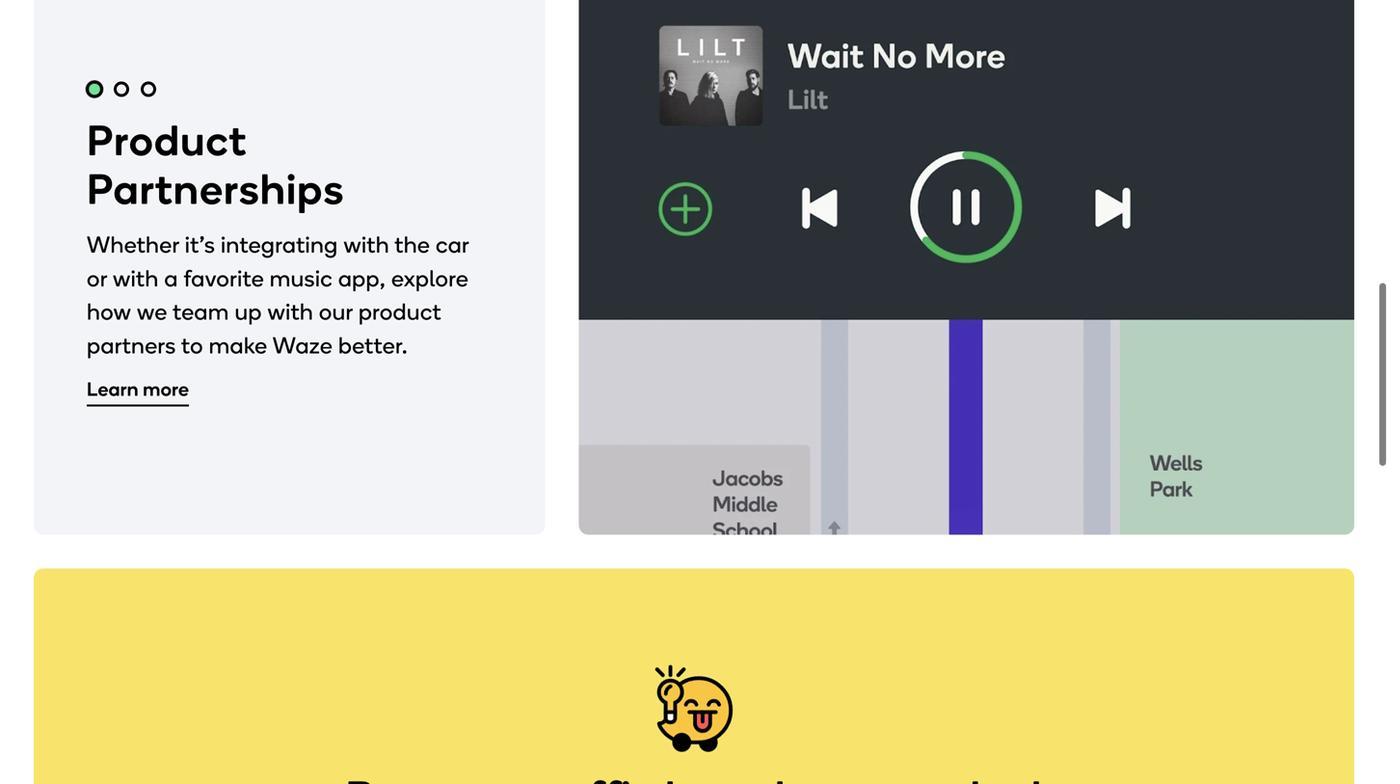 Task type: locate. For each thing, give the bounding box(es) containing it.
a
[[164, 264, 178, 292]]

with
[[344, 230, 390, 258], [113, 264, 159, 292], [268, 298, 314, 326]]

partners
[[87, 331, 176, 359]]

or
[[87, 264, 107, 292]]

image of music controls with a map in the background image
[[579, 0, 1355, 535]]

with down whether
[[113, 264, 159, 292]]

whether it's integrating with the car or with a favorite music app, explore how we team up with our product partners to make waze better.
[[87, 230, 469, 359]]

explore
[[392, 264, 469, 292]]

2 horizontal spatial with
[[344, 230, 390, 258]]

integrating
[[221, 230, 338, 258]]

we
[[137, 298, 167, 326]]

more
[[143, 378, 189, 401]]

with up app,
[[344, 230, 390, 258]]

2 vertical spatial with
[[268, 298, 314, 326]]

1 horizontal spatial with
[[268, 298, 314, 326]]

better.
[[338, 331, 408, 359]]

with down music
[[268, 298, 314, 326]]

product
[[87, 115, 247, 166]]

it's
[[185, 230, 215, 258]]

car
[[436, 230, 469, 258]]

learn more
[[87, 378, 189, 401]]

product
[[359, 298, 442, 326]]

0 horizontal spatial with
[[113, 264, 159, 292]]



Task type: vqa. For each thing, say whether or not it's contained in the screenshot.
topmost road closed image
no



Task type: describe. For each thing, give the bounding box(es) containing it.
to
[[181, 331, 203, 359]]

favorite
[[184, 264, 264, 292]]

learn more link
[[87, 377, 189, 405]]

the
[[395, 230, 430, 258]]

waze
[[273, 331, 333, 359]]

make
[[209, 331, 268, 359]]

whether
[[87, 230, 179, 258]]

how
[[87, 298, 131, 326]]

app,
[[338, 264, 386, 292]]

learn
[[87, 378, 139, 401]]

music
[[270, 264, 333, 292]]

our
[[319, 298, 353, 326]]

team
[[173, 298, 229, 326]]

up
[[235, 298, 262, 326]]

1 vertical spatial with
[[113, 264, 159, 292]]

0 vertical spatial with
[[344, 230, 390, 258]]

partnerships
[[87, 163, 345, 214]]

product partnerships
[[87, 115, 345, 214]]



